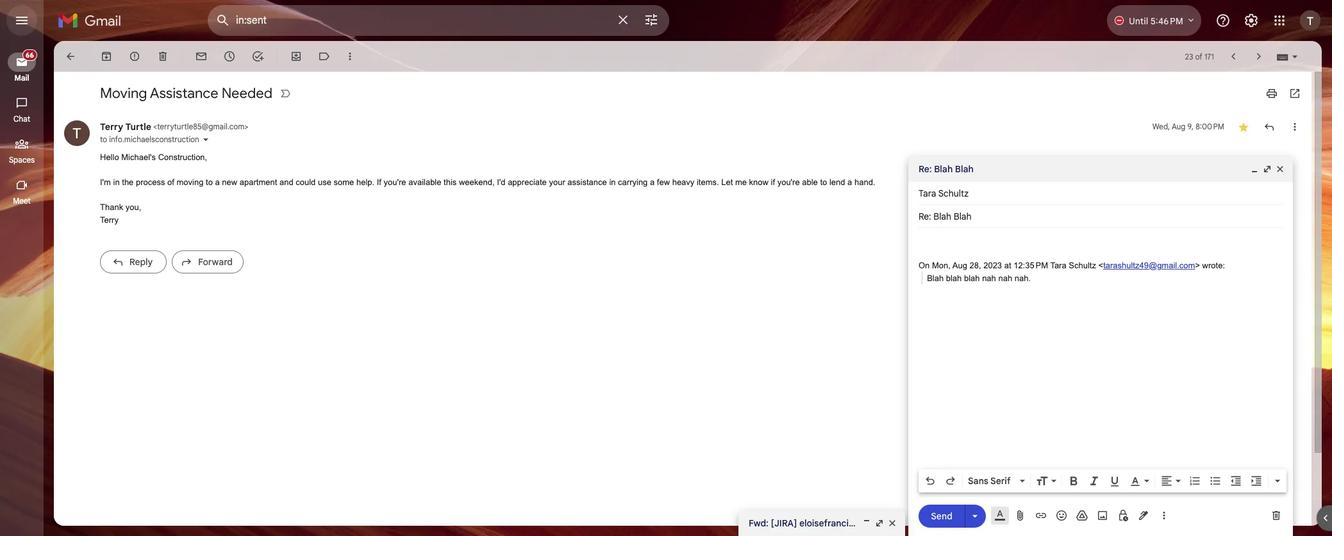 Task type: locate. For each thing, give the bounding box(es) containing it.
> left wrote:
[[1195, 261, 1200, 271]]

blah
[[927, 273, 944, 283]]

close image for pop out image
[[887, 519, 897, 529]]

0 horizontal spatial in
[[113, 178, 120, 187]]

tara
[[1050, 261, 1066, 271]]

forward
[[198, 256, 233, 268]]

wed,
[[1152, 122, 1170, 131]]

if
[[771, 178, 775, 187]]

1 terry from the top
[[100, 121, 123, 133]]

hello michael's construction,
[[100, 153, 207, 162]]

labels image
[[318, 50, 331, 63]]

a
[[215, 178, 220, 187], [650, 178, 655, 187], [847, 178, 852, 187]]

0 horizontal spatial a
[[215, 178, 220, 187]]

hand.
[[854, 178, 875, 187]]

apartment
[[240, 178, 277, 187]]

23 of 171
[[1185, 52, 1214, 61]]

0 vertical spatial terry
[[100, 121, 123, 133]]

2 blah from the left
[[964, 273, 980, 283]]

1 horizontal spatial nah
[[998, 273, 1012, 283]]

blah down mon,
[[946, 273, 962, 283]]

the
[[122, 178, 134, 187]]

me
[[735, 178, 747, 187]]

undo ‪(⌘z)‬ image
[[924, 475, 937, 488]]

> down needed
[[244, 122, 248, 131]]

close image right pop out icon
[[1275, 164, 1285, 174]]

in right 'i'm'
[[113, 178, 120, 187]]

more image
[[344, 50, 356, 63]]

> wrote:
[[1195, 261, 1225, 271]]

1 vertical spatial aug
[[952, 261, 967, 271]]

9,
[[1187, 122, 1194, 131]]

in
[[113, 178, 120, 187], [609, 178, 616, 187]]

insert signature image
[[1137, 510, 1150, 522]]

nah down 2023
[[982, 273, 996, 283]]

2 terry from the top
[[100, 215, 119, 225]]

on
[[919, 261, 930, 271]]

1 horizontal spatial in
[[609, 178, 616, 187]]

to info.michaelsconstruction
[[100, 135, 199, 144]]

meet heading
[[0, 196, 44, 206]]

a left few on the top
[[650, 178, 655, 187]]

close image for pop out icon
[[1275, 164, 1285, 174]]

0 horizontal spatial >
[[244, 122, 248, 131]]

aug inside the message body text box
[[952, 261, 967, 271]]

to
[[100, 135, 107, 144], [206, 178, 213, 187], [820, 178, 827, 187], [946, 518, 954, 529]]

assigned
[[865, 518, 903, 529]]

settings image
[[1244, 13, 1259, 28]]

you're
[[384, 178, 406, 187], [777, 178, 800, 187]]

heavy
[[672, 178, 694, 187]]

1 horizontal spatial a
[[650, 178, 655, 187]]

sans serif
[[968, 476, 1010, 487]]

0 vertical spatial close image
[[1275, 164, 1285, 174]]

of left 'moving'
[[167, 178, 174, 187]]

i'm in the process of moving to a new apartment and could use some help. if you're available this weekend, i'd appreciate your assistance in carrying a few heavy items. let me know if you're able to lend a hand.
[[100, 178, 875, 187]]

insert emoji ‪(⌘⇧2)‬ image
[[1055, 510, 1068, 522]]

chat
[[13, 114, 30, 124]]

nah
[[982, 273, 996, 283], [998, 273, 1012, 283]]

>
[[244, 122, 248, 131], [1195, 261, 1200, 271]]

a left new
[[215, 178, 220, 187]]

assistance
[[150, 85, 218, 102]]

help.
[[356, 178, 374, 187]]

12:35 pm
[[1014, 261, 1048, 271]]

<
[[153, 122, 157, 131], [1098, 261, 1103, 271]]

mark as unread image
[[195, 50, 208, 63]]

171
[[1204, 52, 1214, 61]]

terry left turtle
[[100, 121, 123, 133]]

wed, aug 9, 8:00 pm cell
[[1152, 121, 1224, 133]]

you,
[[125, 203, 141, 212]]

0 vertical spatial >
[[244, 122, 248, 131]]

nah down at
[[998, 273, 1012, 283]]

blah
[[946, 273, 962, 283], [964, 273, 980, 283]]

a right lend
[[847, 178, 852, 187]]

terryturtle85@gmail.com
[[157, 122, 244, 131]]

1 blah from the left
[[946, 273, 962, 283]]

0 horizontal spatial <
[[153, 122, 157, 131]]

23
[[1185, 52, 1193, 61]]

1 horizontal spatial >
[[1195, 261, 1200, 271]]

redo ‪(⌘y)‬ image
[[944, 475, 957, 488]]

1 horizontal spatial of
[[1195, 52, 1202, 61]]

aug left the 28,
[[952, 261, 967, 271]]

0 horizontal spatial close image
[[887, 519, 897, 529]]

hello
[[100, 153, 119, 162]]

sans serif option
[[965, 475, 1017, 488]]

support image
[[1215, 13, 1231, 28]]

spaces heading
[[0, 155, 44, 165]]

Message Body text field
[[919, 235, 1283, 466]]

add to tasks image
[[251, 50, 264, 63]]

blah down the 28,
[[964, 273, 980, 283]]

insert photo image
[[1096, 510, 1109, 522]]

terry
[[100, 121, 123, 133], [100, 215, 119, 225]]

of
[[1195, 52, 1202, 61], [167, 178, 174, 187]]

0 horizontal spatial nah
[[982, 273, 996, 283]]

aug left 9,
[[1172, 122, 1185, 131]]

3 a from the left
[[847, 178, 852, 187]]

available
[[408, 178, 441, 187]]

use
[[318, 178, 331, 187]]

schultz
[[1069, 261, 1096, 271]]

1 vertical spatial terry
[[100, 215, 119, 225]]

italic ‪(⌘i)‬ image
[[1088, 475, 1101, 488]]

0 vertical spatial <
[[153, 122, 157, 131]]

1 a from the left
[[215, 178, 220, 187]]

< right schultz
[[1098, 261, 1103, 271]]

> inside the message body text box
[[1195, 261, 1200, 271]]

indent less ‪(⌘[)‬ image
[[1229, 475, 1242, 488]]

if
[[377, 178, 381, 187]]

dialog containing sans serif
[[908, 156, 1293, 537]]

28,
[[970, 261, 981, 271]]

report spam image
[[128, 50, 141, 63]]

1 horizontal spatial close image
[[1275, 164, 1285, 174]]

construction,
[[158, 153, 207, 162]]

michael's
[[121, 153, 156, 162]]

navigation
[[0, 41, 45, 537]]

1 vertical spatial of
[[167, 178, 174, 187]]

terry down thank
[[100, 215, 119, 225]]

of right 23
[[1195, 52, 1202, 61]]

meet
[[13, 196, 31, 206]]

1 vertical spatial <
[[1098, 261, 1103, 271]]

close image right pop out image
[[887, 519, 897, 529]]

1 vertical spatial >
[[1195, 261, 1200, 271]]

gtms-
[[905, 518, 935, 529]]

1 horizontal spatial blah
[[964, 273, 980, 283]]

nah.
[[1015, 273, 1031, 283]]

0 horizontal spatial blah
[[946, 273, 962, 283]]

1 you're from the left
[[384, 178, 406, 187]]

lend
[[829, 178, 845, 187]]

insert link ‪(⌘k)‬ image
[[1035, 510, 1047, 522]]

2 horizontal spatial a
[[847, 178, 852, 187]]

numbered list ‪(⌘⇧7)‬ image
[[1188, 475, 1201, 488]]

1 horizontal spatial aug
[[1172, 122, 1185, 131]]

dialog
[[908, 156, 1293, 537]]

1 horizontal spatial <
[[1098, 261, 1103, 271]]

minimize image
[[1249, 164, 1260, 174]]

1 vertical spatial close image
[[887, 519, 897, 529]]

i'd
[[497, 178, 505, 187]]

indent more ‪(⌘])‬ image
[[1250, 475, 1263, 488]]

carrying
[[618, 178, 648, 187]]

0 horizontal spatial you're
[[384, 178, 406, 187]]

< up info.michaelsconstruction
[[153, 122, 157, 131]]

your
[[549, 178, 565, 187]]

moving
[[177, 178, 203, 187]]

0 vertical spatial of
[[1195, 52, 1202, 61]]

Search in mail search field
[[208, 5, 669, 36]]

delete image
[[156, 50, 169, 63]]

aug
[[1172, 122, 1185, 131], [952, 261, 967, 271]]

wrote:
[[1202, 261, 1225, 271]]

close image
[[1275, 164, 1285, 174], [887, 519, 897, 529]]

0 vertical spatial aug
[[1172, 122, 1185, 131]]

0 horizontal spatial aug
[[952, 261, 967, 271]]

1 horizontal spatial you're
[[777, 178, 800, 187]]

fwd:
[[749, 518, 769, 529]]

in left the carrying
[[609, 178, 616, 187]]

2 a from the left
[[650, 178, 655, 187]]

2 nah from the left
[[998, 273, 1012, 283]]

fwd: [jira] eloisefrancis23 assigned gtms-16 to you
[[749, 518, 972, 529]]



Task type: vqa. For each thing, say whether or not it's contained in the screenshot.
Sent
no



Task type: describe. For each thing, give the bounding box(es) containing it.
blah blah blah nah nah nah.
[[927, 273, 1031, 283]]

Search in mail text field
[[236, 14, 608, 27]]

clear search image
[[610, 7, 636, 33]]

66
[[26, 51, 34, 60]]

moving
[[100, 85, 147, 102]]

Starred checkbox
[[1237, 121, 1250, 133]]

0 horizontal spatial of
[[167, 178, 174, 187]]

sans
[[968, 476, 988, 487]]

moving assistance needed
[[100, 85, 272, 102]]

minimize image
[[862, 519, 872, 529]]

more send options image
[[969, 510, 981, 523]]

1 in from the left
[[113, 178, 120, 187]]

few
[[657, 178, 670, 187]]

items.
[[697, 178, 719, 187]]

attach files image
[[1014, 510, 1027, 522]]

select input tool image
[[1291, 52, 1299, 61]]

thank you, terry
[[100, 203, 141, 225]]

pop out image
[[874, 519, 885, 529]]

Subject field
[[919, 210, 1283, 223]]

terry inside thank you, terry
[[100, 215, 119, 225]]

discard draft ‪(⌘⇧d)‬ image
[[1270, 510, 1283, 522]]

thank
[[100, 203, 123, 212]]

to left lend
[[820, 178, 827, 187]]

to up hello
[[100, 135, 107, 144]]

main menu image
[[14, 13, 29, 28]]

process
[[136, 178, 165, 187]]

mon,
[[932, 261, 951, 271]]

pop out image
[[1262, 164, 1272, 174]]

2023
[[983, 261, 1002, 271]]

< inside terry turtle < terryturtle85@gmail.com >
[[153, 122, 157, 131]]

insert files using drive image
[[1076, 510, 1088, 522]]

know
[[749, 178, 769, 187]]

turtle
[[125, 121, 151, 133]]

snooze image
[[223, 50, 236, 63]]

< inside the message body text box
[[1098, 261, 1103, 271]]

appreciate
[[508, 178, 547, 187]]

weekend,
[[459, 178, 495, 187]]

more formatting options image
[[1271, 475, 1284, 488]]

spaces
[[9, 155, 35, 165]]

8:00 pm
[[1196, 122, 1224, 131]]

bold ‪(⌘b)‬ image
[[1067, 475, 1080, 488]]

let
[[721, 178, 733, 187]]

more options image
[[1160, 510, 1168, 522]]

serif
[[990, 476, 1010, 487]]

reply link
[[100, 251, 167, 274]]

newer image
[[1227, 50, 1240, 63]]

> inside terry turtle < terryturtle85@gmail.com >
[[244, 122, 248, 131]]

reply
[[129, 256, 153, 268]]

and
[[279, 178, 293, 187]]

back to sent mail image
[[64, 50, 77, 63]]

forward link
[[172, 251, 244, 274]]

send button
[[919, 505, 965, 528]]

send
[[931, 511, 952, 522]]

older image
[[1253, 50, 1265, 63]]

to right 'moving'
[[206, 178, 213, 187]]

[jira]
[[771, 518, 797, 529]]

aug inside cell
[[1172, 122, 1185, 131]]

terry turtle < terryturtle85@gmail.com >
[[100, 121, 248, 133]]

i'm
[[100, 178, 111, 187]]

assistance
[[568, 178, 607, 187]]

formatting options toolbar
[[919, 470, 1287, 493]]

show details image
[[202, 136, 209, 144]]

eloisefrancis23
[[799, 518, 863, 529]]

66 link
[[8, 49, 37, 72]]

navigation containing mail
[[0, 41, 45, 537]]

1 nah from the left
[[982, 273, 996, 283]]

some
[[334, 178, 354, 187]]

mail
[[14, 73, 29, 83]]

could
[[296, 178, 316, 187]]

needed
[[222, 85, 272, 102]]

gmail image
[[58, 8, 128, 33]]

chat heading
[[0, 114, 44, 124]]

wed, aug 9, 8:00 pm
[[1152, 122, 1224, 131]]

bulleted list ‪(⌘⇧8)‬ image
[[1209, 475, 1222, 488]]

to right 16 on the right bottom of the page
[[946, 518, 954, 529]]

toggle confidential mode image
[[1117, 510, 1129, 522]]

able
[[802, 178, 818, 187]]

at
[[1004, 261, 1011, 271]]

2 you're from the left
[[777, 178, 800, 187]]

new
[[222, 178, 237, 187]]

archive image
[[100, 50, 113, 63]]

2 in from the left
[[609, 178, 616, 187]]

you
[[957, 518, 972, 529]]

move to inbox image
[[290, 50, 303, 63]]

on mon, aug 28, 2023 at 12:35 pm tara schultz <
[[919, 261, 1103, 271]]

info.michaelsconstruction
[[109, 135, 199, 144]]

advanced search options image
[[638, 7, 664, 33]]

16
[[935, 518, 943, 529]]

search in mail image
[[212, 9, 235, 32]]

terry turtle cell
[[100, 121, 248, 133]]

underline ‪(⌘u)‬ image
[[1108, 476, 1121, 488]]

mail heading
[[0, 73, 44, 83]]

this
[[444, 178, 457, 187]]



